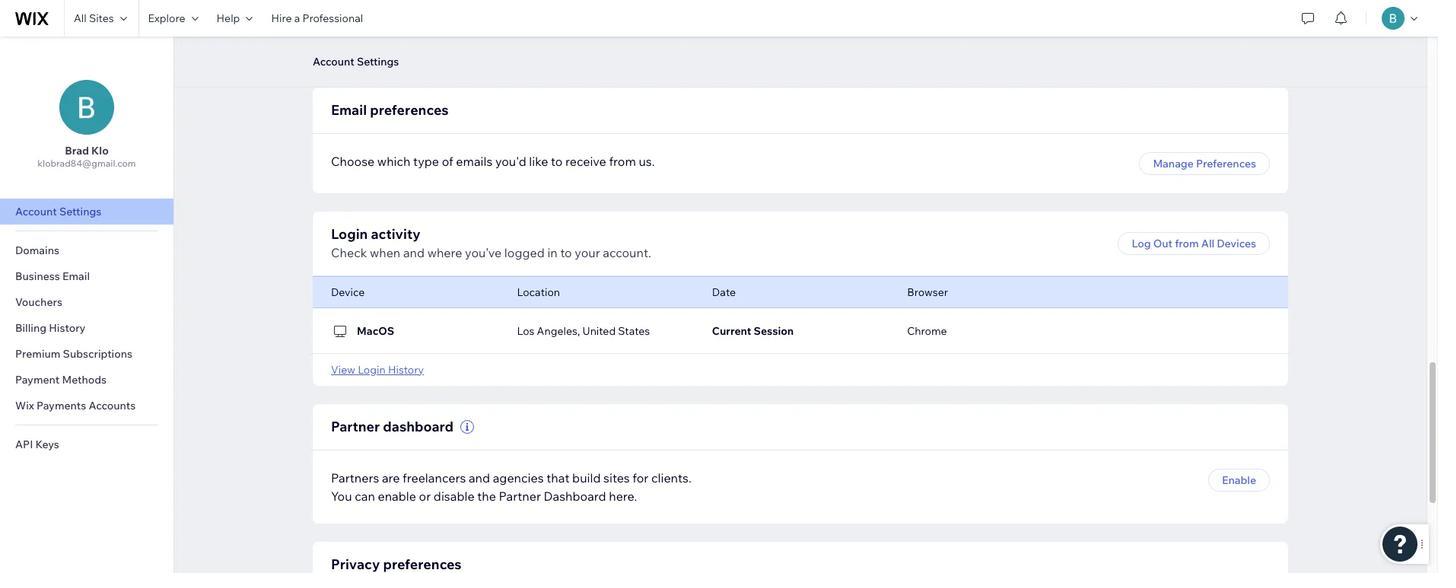 Task type: describe. For each thing, give the bounding box(es) containing it.
or
[[419, 488, 431, 503]]

you'll
[[471, 37, 498, 51]]

wix inside the wix payments accounts link
[[15, 399, 34, 413]]

social
[[406, 37, 434, 51]]

payments
[[37, 399, 86, 413]]

sites
[[89, 11, 114, 25]]

billing history link
[[0, 315, 174, 341]]

api keys link
[[0, 432, 174, 457]]

that
[[547, 470, 570, 485]]

agencies
[[493, 470, 544, 485]]

partner dashboard
[[331, 417, 454, 435]]

partner inside partners are freelancers and agencies that build sites for clients. you can enable or disable the partner dashboard here.
[[499, 488, 541, 503]]

* if you disable social logins, you'll still be able to log in using your wix email and password.
[[331, 37, 776, 51]]

browser
[[907, 285, 948, 299]]

enable
[[1222, 473, 1257, 487]]

manage preferences button
[[1140, 152, 1270, 175]]

emails
[[456, 153, 493, 169]]

hire
[[271, 11, 292, 25]]

location
[[517, 285, 560, 299]]

1 horizontal spatial your
[[630, 37, 652, 51]]

where
[[427, 245, 462, 260]]

dashboard
[[383, 417, 454, 435]]

business email link
[[0, 263, 174, 289]]

login inside login activity check when and where you've logged in to your account.
[[331, 225, 368, 242]]

your inside login activity check when and where you've logged in to your account.
[[575, 245, 600, 260]]

in inside login activity check when and where you've logged in to your account.
[[548, 245, 558, 260]]

business email
[[15, 269, 90, 283]]

premium
[[15, 347, 60, 361]]

choose
[[331, 153, 375, 169]]

which
[[377, 153, 411, 169]]

preferences for privacy preferences
[[383, 555, 462, 573]]

here.
[[609, 488, 637, 503]]

angeles,
[[537, 324, 580, 338]]

history inside sidebar element
[[49, 321, 86, 335]]

choose which type of emails you'd like to receive from us.
[[331, 153, 655, 169]]

sidebar element
[[0, 37, 174, 573]]

and inside partners are freelancers and agencies that build sites for clients. you can enable or disable the partner dashboard here.
[[469, 470, 490, 485]]

0 vertical spatial from
[[609, 153, 636, 169]]

activity
[[371, 225, 421, 242]]

freelancers
[[403, 470, 466, 485]]

log
[[1132, 236, 1151, 250]]

a
[[294, 11, 300, 25]]

professional
[[302, 11, 363, 25]]

all sites
[[74, 11, 114, 25]]

api
[[15, 438, 33, 451]]

account settings for account settings button
[[313, 55, 399, 68]]

account settings for account settings link
[[15, 205, 101, 218]]

premium subscriptions link
[[0, 341, 174, 367]]

0 vertical spatial to
[[558, 37, 569, 51]]

type
[[413, 153, 439, 169]]

privacy preferences
[[331, 555, 462, 573]]

account settings button
[[305, 50, 407, 73]]

all inside button
[[1202, 236, 1215, 250]]

billing history
[[15, 321, 86, 335]]

the
[[477, 488, 496, 503]]

0 vertical spatial disable
[[368, 37, 403, 51]]

payment methods link
[[0, 367, 174, 393]]

vouchers link
[[0, 289, 174, 315]]

states
[[618, 324, 650, 338]]

1 vertical spatial login
[[358, 363, 386, 376]]

methods
[[62, 373, 107, 387]]

when
[[370, 245, 401, 260]]

view login history
[[331, 363, 424, 376]]

account settings link
[[0, 199, 174, 225]]

premium subscriptions
[[15, 347, 132, 361]]

can
[[355, 488, 375, 503]]

settings for account settings link
[[59, 205, 101, 218]]

enable
[[378, 488, 416, 503]]

you
[[347, 37, 365, 51]]

able
[[535, 37, 556, 51]]

dashboard
[[544, 488, 606, 503]]

subscriptions
[[63, 347, 132, 361]]

help
[[217, 11, 240, 25]]

log
[[571, 37, 587, 51]]

enable button
[[1209, 468, 1270, 491]]

view login history button
[[331, 363, 424, 376]]

password.
[[726, 37, 776, 51]]

keys
[[35, 438, 59, 451]]

payment
[[15, 373, 60, 387]]

check
[[331, 245, 367, 260]]

and inside login activity check when and where you've logged in to your account.
[[403, 245, 425, 260]]

wix payments accounts
[[15, 399, 136, 413]]

klobrad84@gmail.com
[[38, 158, 136, 169]]



Task type: vqa. For each thing, say whether or not it's contained in the screenshot.
Partner within Partners are freelancers and agencies that build sites for clients. You can enable or disable the Partner Dashboard here.
yes



Task type: locate. For each thing, give the bounding box(es) containing it.
device
[[331, 285, 365, 299]]

like
[[529, 153, 548, 169]]

session
[[754, 324, 794, 338]]

email down domains link
[[62, 269, 90, 283]]

klo
[[91, 144, 109, 158]]

in right log on the left of the page
[[589, 37, 598, 51]]

from
[[609, 153, 636, 169], [1175, 236, 1199, 250]]

*
[[331, 37, 335, 51]]

history down macos
[[388, 363, 424, 376]]

settings down you
[[357, 55, 399, 68]]

0 horizontal spatial disable
[[368, 37, 403, 51]]

your left account.
[[575, 245, 600, 260]]

1 horizontal spatial account
[[313, 55, 355, 68]]

your
[[630, 37, 652, 51], [575, 245, 600, 260]]

devices
[[1217, 236, 1257, 250]]

0 horizontal spatial from
[[609, 153, 636, 169]]

logins,
[[437, 37, 469, 51]]

settings for account settings button
[[357, 55, 399, 68]]

to right like
[[551, 153, 563, 169]]

date
[[712, 285, 736, 299]]

account for account settings link
[[15, 205, 57, 218]]

log out from all devices button
[[1118, 232, 1270, 255]]

1 vertical spatial all
[[1202, 236, 1215, 250]]

all left devices
[[1202, 236, 1215, 250]]

los
[[517, 324, 535, 338]]

account settings up domains
[[15, 205, 101, 218]]

receive
[[565, 153, 606, 169]]

0 vertical spatial wix
[[655, 37, 673, 51]]

2 vertical spatial and
[[469, 470, 490, 485]]

manage
[[1153, 156, 1194, 170]]

accounts
[[89, 399, 136, 413]]

0 vertical spatial history
[[49, 321, 86, 335]]

disable down the freelancers
[[434, 488, 475, 503]]

partners
[[331, 470, 379, 485]]

account
[[313, 55, 355, 68], [15, 205, 57, 218]]

history
[[49, 321, 86, 335], [388, 363, 424, 376]]

1 horizontal spatial partner
[[499, 488, 541, 503]]

0 vertical spatial email
[[331, 101, 367, 118]]

privacy
[[331, 555, 380, 573]]

0 horizontal spatial partner
[[331, 417, 380, 435]]

0 horizontal spatial settings
[[59, 205, 101, 218]]

disable right you
[[368, 37, 403, 51]]

login up check
[[331, 225, 368, 242]]

partner down agencies
[[499, 488, 541, 503]]

macos
[[357, 324, 394, 338]]

and down "activity"
[[403, 245, 425, 260]]

wix down payment
[[15, 399, 34, 413]]

0 horizontal spatial your
[[575, 245, 600, 260]]

email preferences
[[331, 101, 449, 118]]

if
[[338, 37, 345, 51]]

history up premium subscriptions
[[49, 321, 86, 335]]

hire a professional link
[[262, 0, 372, 37]]

preferences
[[1196, 156, 1257, 170]]

in right logged at top
[[548, 245, 558, 260]]

api keys
[[15, 438, 59, 451]]

are
[[382, 470, 400, 485]]

0 vertical spatial settings
[[357, 55, 399, 68]]

1 vertical spatial history
[[388, 363, 424, 376]]

1 vertical spatial wix
[[15, 399, 34, 413]]

account inside account settings button
[[313, 55, 355, 68]]

0 horizontal spatial account settings
[[15, 205, 101, 218]]

0 horizontal spatial and
[[403, 245, 425, 260]]

all
[[74, 11, 87, 25], [1202, 236, 1215, 250]]

account settings inside account settings link
[[15, 205, 101, 218]]

chrome
[[907, 324, 947, 338]]

sites
[[604, 470, 630, 485]]

to
[[558, 37, 569, 51], [551, 153, 563, 169], [560, 245, 572, 260]]

1 vertical spatial settings
[[59, 205, 101, 218]]

log out from all devices
[[1132, 236, 1257, 250]]

1 vertical spatial preferences
[[383, 555, 462, 573]]

wix left email
[[655, 37, 673, 51]]

1 vertical spatial email
[[62, 269, 90, 283]]

1 vertical spatial and
[[403, 245, 425, 260]]

you
[[331, 488, 352, 503]]

of
[[442, 153, 453, 169]]

partner
[[331, 417, 380, 435], [499, 488, 541, 503]]

0 horizontal spatial account
[[15, 205, 57, 218]]

payment methods
[[15, 373, 107, 387]]

brad klo klobrad84@gmail.com
[[38, 144, 136, 169]]

using
[[600, 37, 628, 51]]

0 vertical spatial account
[[313, 55, 355, 68]]

from right out
[[1175, 236, 1199, 250]]

1 horizontal spatial and
[[469, 470, 490, 485]]

settings inside account settings button
[[357, 55, 399, 68]]

0 vertical spatial all
[[74, 11, 87, 25]]

1 vertical spatial account settings
[[15, 205, 101, 218]]

united
[[583, 324, 616, 338]]

account down *
[[313, 55, 355, 68]]

vouchers
[[15, 295, 62, 309]]

settings inside account settings link
[[59, 205, 101, 218]]

be
[[520, 37, 532, 51]]

account settings
[[313, 55, 399, 68], [15, 205, 101, 218]]

1 horizontal spatial in
[[589, 37, 598, 51]]

explore
[[148, 11, 185, 25]]

us.
[[639, 153, 655, 169]]

from inside button
[[1175, 236, 1199, 250]]

1 horizontal spatial from
[[1175, 236, 1199, 250]]

and right email
[[705, 37, 723, 51]]

1 vertical spatial account
[[15, 205, 57, 218]]

build
[[572, 470, 601, 485]]

disable inside partners are freelancers and agencies that build sites for clients. you can enable or disable the partner dashboard here.
[[434, 488, 475, 503]]

0 horizontal spatial all
[[74, 11, 87, 25]]

1 horizontal spatial email
[[331, 101, 367, 118]]

still
[[500, 37, 517, 51]]

preferences for email preferences
[[370, 101, 449, 118]]

email down account settings button
[[331, 101, 367, 118]]

login right view
[[358, 363, 386, 376]]

in
[[589, 37, 598, 51], [548, 245, 558, 260]]

1 horizontal spatial account settings
[[313, 55, 399, 68]]

los angeles, united states
[[517, 324, 650, 338]]

1 horizontal spatial history
[[388, 363, 424, 376]]

partner up partners
[[331, 417, 380, 435]]

to right logged at top
[[560, 245, 572, 260]]

view
[[331, 363, 355, 376]]

0 vertical spatial account settings
[[313, 55, 399, 68]]

settings
[[357, 55, 399, 68], [59, 205, 101, 218]]

0 horizontal spatial wix
[[15, 399, 34, 413]]

1 vertical spatial to
[[551, 153, 563, 169]]

account.
[[603, 245, 651, 260]]

all left sites
[[74, 11, 87, 25]]

partners are freelancers and agencies that build sites for clients. you can enable or disable the partner dashboard here.
[[331, 470, 692, 503]]

1 vertical spatial from
[[1175, 236, 1199, 250]]

0 horizontal spatial in
[[548, 245, 558, 260]]

1 horizontal spatial settings
[[357, 55, 399, 68]]

preferences
[[370, 101, 449, 118], [383, 555, 462, 573]]

0 vertical spatial and
[[705, 37, 723, 51]]

preferences up the which
[[370, 101, 449, 118]]

business
[[15, 269, 60, 283]]

0 vertical spatial preferences
[[370, 101, 449, 118]]

for
[[633, 470, 649, 485]]

wix
[[655, 37, 673, 51], [15, 399, 34, 413]]

billing
[[15, 321, 47, 335]]

1 vertical spatial disable
[[434, 488, 475, 503]]

account for account settings button
[[313, 55, 355, 68]]

account inside account settings link
[[15, 205, 57, 218]]

account settings down you
[[313, 55, 399, 68]]

0 horizontal spatial email
[[62, 269, 90, 283]]

you'd
[[495, 153, 526, 169]]

current
[[712, 324, 752, 338]]

and up the the
[[469, 470, 490, 485]]

settings up domains link
[[59, 205, 101, 218]]

to left log on the left of the page
[[558, 37, 569, 51]]

preferences right 'privacy'
[[383, 555, 462, 573]]

1 vertical spatial in
[[548, 245, 558, 260]]

email inside sidebar element
[[62, 269, 90, 283]]

brad
[[65, 144, 89, 158]]

1 horizontal spatial all
[[1202, 236, 1215, 250]]

1 vertical spatial your
[[575, 245, 600, 260]]

you've
[[465, 245, 502, 260]]

0 vertical spatial partner
[[331, 417, 380, 435]]

domains
[[15, 244, 59, 257]]

account settings inside account settings button
[[313, 55, 399, 68]]

0 horizontal spatial history
[[49, 321, 86, 335]]

login
[[331, 225, 368, 242], [358, 363, 386, 376]]

0 vertical spatial in
[[589, 37, 598, 51]]

to inside login activity check when and where you've logged in to your account.
[[560, 245, 572, 260]]

your right using
[[630, 37, 652, 51]]

2 vertical spatial to
[[560, 245, 572, 260]]

1 horizontal spatial disable
[[434, 488, 475, 503]]

1 vertical spatial partner
[[499, 488, 541, 503]]

0 vertical spatial your
[[630, 37, 652, 51]]

and
[[705, 37, 723, 51], [403, 245, 425, 260], [469, 470, 490, 485]]

0 vertical spatial login
[[331, 225, 368, 242]]

1 horizontal spatial wix
[[655, 37, 673, 51]]

wix payments accounts link
[[0, 393, 174, 419]]

login activity check when and where you've logged in to your account.
[[331, 225, 651, 260]]

account up domains
[[15, 205, 57, 218]]

domains link
[[0, 237, 174, 263]]

from left us.
[[609, 153, 636, 169]]

2 horizontal spatial and
[[705, 37, 723, 51]]



